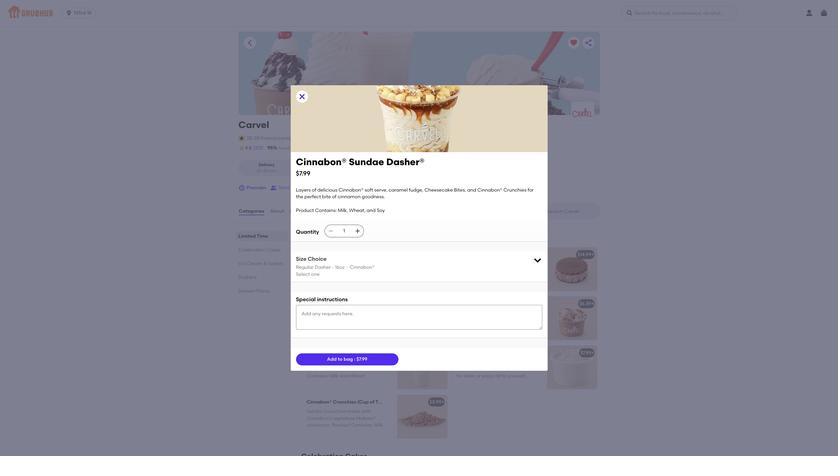 Task type: vqa. For each thing, say whether or not it's contained in the screenshot.
About
yes



Task type: locate. For each thing, give the bounding box(es) containing it.
contains: inside get a pint's worth of our new cinnabon® soft serve to share, save for later, or enjoy all to yourself. product contains: milk and wheat
[[476, 380, 498, 386]]

1 vertical spatial serve
[[493, 311, 505, 316]]

2 serve from the top
[[493, 311, 505, 316]]

serve,
[[375, 187, 388, 193], [343, 360, 356, 366]]

wheat inside cinnabon®'s signature taste with legendary makara® cinnamon blended into the original soft serve®.      product contains: milk and wheat
[[307, 338, 322, 344]]

milk down all
[[499, 380, 508, 386]]

0 vertical spatial serve
[[493, 262, 505, 267]]

1 vertical spatial svg image
[[239, 185, 245, 192]]

0 horizontal spatial caramel
[[389, 187, 408, 193]]

wheat down serve®.
[[307, 338, 322, 344]]

soft up enjoy
[[483, 367, 491, 373]]

soft down the "taste"
[[365, 324, 374, 330]]

milk, up input item quantity number field
[[338, 208, 348, 213]]

product inside vanilla crunchies made with cinnabon's signature makara® cinnamon.     product contains: milk, wheat, and soy
[[332, 423, 350, 429]]

milk down the "taste"
[[366, 331, 375, 337]]

choice
[[308, 256, 327, 262]]

milk inside cinnabon® soft serve, hand-spun with rich cheesecake bites.    product contains: milk and wheat
[[330, 374, 339, 379]]

1 vertical spatial sundae
[[333, 252, 351, 258]]

signature down made at the bottom left of page
[[334, 416, 355, 422]]

to right all
[[502, 374, 507, 379]]

product down made at the bottom left of page
[[332, 423, 350, 429]]

2 vertical spatial for
[[457, 374, 463, 379]]

into
[[327, 324, 335, 330]]

categories button
[[239, 200, 265, 224]]

contains: inside cinnabon®'s signature taste with legendary makara® cinnamon blended into the original soft serve®.      product contains: milk and wheat
[[343, 331, 365, 337]]

sundae inside the cinnabon® sundae dasher® $7.99
[[349, 156, 384, 168]]

serve up all
[[493, 367, 505, 373]]

2 horizontal spatial wheat
[[519, 380, 534, 386]]

$3.99
[[430, 400, 442, 405]]

signature down serve
[[336, 311, 358, 316]]

0 horizontal spatial for
[[457, 374, 463, 379]]

2 vertical spatial crunchies
[[323, 409, 346, 415]]

28-28 francis lewis blvd button
[[247, 135, 302, 142]]

start group order
[[279, 185, 318, 191]]

shake
[[333, 351, 347, 356]]

with left rich
[[307, 367, 316, 373]]

serve
[[344, 301, 356, 307]]

between
[[457, 268, 477, 274]]

about
[[270, 209, 284, 214]]

delicious
[[318, 187, 338, 193]]

get a pint's worth of our new cinnabon® soft serve to share, save for later, or enjoy all to yourself. product contains: milk and wheat
[[457, 360, 537, 386]]

cinnabon® sundae dasher® image
[[397, 248, 447, 291]]

sundae for cinnabon® sundae dasher® $7.99
[[349, 156, 384, 168]]

1 vertical spatial dasher®
[[352, 252, 371, 258]]

2 vertical spatial wheat
[[519, 380, 534, 386]]

0 horizontal spatial time
[[257, 234, 268, 239]]

1 vertical spatial cinnamon
[[352, 318, 375, 323]]

cheesecake up an at the right of page
[[508, 318, 537, 323]]

svg image inside main navigation navigation
[[821, 9, 829, 17]]

1 vertical spatial bites,
[[457, 324, 469, 330]]

serve up crunchies,
[[493, 311, 505, 316]]

pickup
[[318, 163, 332, 167]]

an
[[522, 324, 528, 330]]

with right mixed
[[521, 311, 530, 316]]

1 horizontal spatial limited time
[[301, 232, 347, 240]]

on
[[316, 146, 322, 151]]

one
[[311, 272, 320, 277]]

or
[[477, 374, 481, 379]]

1 horizontal spatial serve,
[[375, 187, 388, 193]]

product down later,
[[457, 380, 475, 386]]

vanilla
[[307, 409, 322, 415]]

product down "into"
[[324, 331, 342, 337]]

Search Carvel search field
[[547, 209, 598, 215]]

0 vertical spatial serve,
[[375, 187, 388, 193]]

dasher® inside the cinnabon® sundae dasher® $7.99
[[387, 156, 425, 168]]

order inside button
[[306, 185, 318, 191]]

wheat,
[[349, 208, 366, 213], [491, 289, 507, 294], [491, 338, 507, 344], [307, 430, 323, 435]]

people icon image
[[271, 185, 277, 192]]

cinnamon
[[338, 194, 361, 200], [352, 318, 375, 323]]

milk, down toppings)
[[374, 423, 384, 429]]

serve inside cinnabon® soft serve mixed with cinnabon® crunchies, cheesecake bites, and caramel fudge for an oh so sweet combination.      product contains: milk, wheat, and soy
[[493, 311, 505, 316]]

cinnabon® inside the cinnabon® sundae dasher® $7.99
[[296, 156, 347, 168]]

2 vertical spatial svg image
[[328, 229, 334, 234]]

1 vertical spatial for
[[515, 324, 521, 330]]

option group
[[239, 160, 353, 177]]

soy inside "layers of delicious cinnabon® soft serve, caramel fudge, cheesecake bites, and cinnabon® crunchies for the perfect bite of cinnamon goodness. product contains: milk, wheat, and soy"
[[377, 208, 385, 213]]

soy inside cinnabon® soft serve sandwiched between two flying saucer® chocolate wafers and rolled in cinnabon® crunchies.     product contains: milk, wheat, and soy
[[519, 289, 527, 294]]

carvel logo image
[[571, 106, 595, 121]]

0 vertical spatial caramel
[[389, 187, 408, 193]]

toppings)
[[376, 400, 398, 405]]

wheat, inside cinnabon® soft serve mixed with cinnabon® crunchies, cheesecake bites, and caramel fudge for an oh so sweet combination.      product contains: milk, wheat, and soy
[[491, 338, 507, 344]]

0 horizontal spatial $6.39
[[430, 301, 442, 307]]

cinnabon®'s signature taste with legendary makara® cinnamon blended into the original soft serve®.      product contains: milk and wheat
[[307, 311, 385, 344]]

wheat, down cinnamon.
[[307, 430, 323, 435]]

contains: inside cinnabon® soft serve mixed with cinnabon® crunchies, cheesecake bites, and caramel fudge for an oh so sweet combination.      product contains: milk, wheat, and soy
[[457, 338, 479, 344]]

time up cinnabon® sundae dasher® at left
[[330, 232, 347, 240]]

for for get a pint's worth of our new cinnabon® soft serve to share, save for later, or enjoy all to yourself. product contains: milk and wheat
[[457, 374, 463, 379]]

contains: down bite
[[315, 208, 337, 213]]

get
[[457, 360, 465, 366]]

sundae for cinnabon® sundae dasher®
[[333, 252, 351, 258]]

size
[[296, 256, 307, 262]]

contains:
[[315, 208, 337, 213], [457, 289, 479, 294], [343, 331, 365, 337], [457, 338, 479, 344], [307, 374, 329, 379], [476, 380, 498, 386], [351, 423, 373, 429]]

3 serve from the top
[[493, 367, 505, 373]]

35–50
[[257, 169, 269, 173]]

makara® inside vanilla crunchies made with cinnabon's signature makara® cinnamon.     product contains: milk, wheat, and soy
[[356, 416, 376, 422]]

1 vertical spatial crunchies
[[333, 400, 356, 405]]

the
[[296, 194, 304, 200]]

0 vertical spatial bites,
[[454, 187, 466, 193]]

serve, up 'cheesecake'
[[343, 360, 356, 366]]

worth
[[484, 360, 497, 366]]

2 $6.39 from the left
[[580, 301, 592, 307]]

limited up celebration
[[239, 234, 256, 239]]

start
[[279, 185, 290, 191]]

1 horizontal spatial cheesecake
[[508, 318, 537, 323]]

cinnamon.
[[307, 423, 331, 429]]

saved restaurant button
[[568, 37, 580, 49]]

serve for crunchies,
[[493, 311, 505, 316]]

95
[[268, 145, 273, 151]]

contains: down chocolate
[[457, 289, 479, 294]]

cheesecake
[[327, 367, 355, 373]]

1 horizontal spatial $6.39 +
[[580, 301, 595, 307]]

caramel left the fudge,
[[389, 187, 408, 193]]

bag
[[344, 357, 353, 363]]

soft up the goodness.
[[365, 187, 373, 193]]

start group order button
[[271, 182, 318, 194]]

dasher®
[[387, 156, 425, 168], [352, 252, 371, 258]]

2 $6.39 + from the left
[[580, 301, 595, 307]]

makara® down made at the bottom left of page
[[356, 416, 376, 422]]

product inside cinnabon® soft serve sandwiched between two flying saucer® chocolate wafers and rolled in cinnabon® crunchies.     product contains: milk, wheat, and soy
[[508, 282, 526, 288]]

preorder
[[247, 185, 267, 191]]

2 vertical spatial serve
[[493, 367, 505, 373]]

contains: down sweet
[[457, 338, 479, 344]]

makara®
[[331, 318, 351, 323], [356, 416, 376, 422]]

0 vertical spatial cheesecake
[[425, 187, 453, 193]]

0 horizontal spatial order
[[306, 185, 318, 191]]

0 horizontal spatial makara®
[[331, 318, 351, 323]]

celebration
[[239, 247, 266, 253]]

0 vertical spatial soft
[[333, 301, 342, 307]]

2 horizontal spatial $7.99
[[581, 351, 592, 356]]

dasher® for cinnabon® sundae dasher® $7.99
[[387, 156, 425, 168]]

sundae inside cinnabon® sundae dasher® "button"
[[333, 252, 351, 258]]

0 horizontal spatial $6.39 +
[[430, 301, 445, 307]]

caramel inside "layers of delicious cinnabon® soft serve, caramel fudge, cheesecake bites, and cinnabon® crunchies for the perfect bite of cinnamon goodness. product contains: milk, wheat, and soy"
[[389, 187, 408, 193]]

milk, down crunchies. on the right bottom
[[480, 289, 490, 294]]

for for layers of delicious cinnabon® soft serve, caramel fudge, cheesecake bites, and cinnabon® crunchies for the perfect bite of cinnamon goodness. product contains: milk, wheat, and soy
[[528, 187, 534, 193]]

cinnabon® ice cream pint image
[[547, 346, 597, 390]]

0 horizontal spatial $7.99
[[296, 170, 311, 177]]

wheat, down crunchies. on the right bottom
[[491, 289, 507, 294]]

serve, inside cinnabon® soft serve, hand-spun with rich cheesecake bites.    product contains: milk and wheat
[[343, 360, 356, 366]]

1 horizontal spatial caramel
[[480, 324, 499, 330]]

0 horizontal spatial cheesecake
[[425, 187, 453, 193]]

1 vertical spatial soft
[[365, 324, 374, 330]]

cinnabon® soft serve, hand-spun with rich cheesecake bites.    product contains: milk and wheat
[[307, 360, 387, 379]]

order up 'perfect'
[[306, 185, 318, 191]]

time
[[330, 232, 347, 240], [257, 234, 268, 239]]

wheat down bites.
[[350, 374, 365, 379]]

$6.39
[[430, 301, 442, 307], [580, 301, 592, 307]]

1 horizontal spatial order
[[380, 146, 391, 151]]

0 vertical spatial sundae
[[349, 156, 384, 168]]

2 horizontal spatial svg image
[[821, 9, 829, 17]]

1 vertical spatial milk
[[330, 374, 339, 379]]

wheat, down the goodness.
[[349, 208, 366, 213]]

1 horizontal spatial makara®
[[356, 416, 376, 422]]

caramel up 'combination.'
[[480, 324, 499, 330]]

makara® up the
[[331, 318, 351, 323]]

product down the spun
[[369, 367, 387, 373]]

wheat, inside cinnabon® soft serve sandwiched between two flying saucer® chocolate wafers and rolled in cinnabon® crunchies.     product contains: milk, wheat, and soy
[[491, 289, 507, 294]]

of right bite
[[332, 194, 337, 200]]

instructions
[[317, 297, 348, 303]]

celebration cakes
[[239, 247, 281, 253]]

new
[[512, 360, 522, 366]]

0 vertical spatial to
[[338, 357, 343, 363]]

serve inside cinnabon® soft serve sandwiched between two flying saucer® chocolate wafers and rolled in cinnabon® crunchies.     product contains: milk, wheat, and soy
[[493, 262, 505, 267]]

cakes
[[267, 247, 281, 253]]

crunchies.
[[483, 282, 507, 288]]

cinnabon® inside "button"
[[307, 252, 332, 258]]

0 vertical spatial makara®
[[331, 318, 351, 323]]

0 vertical spatial order
[[380, 146, 391, 151]]

dashers
[[239, 275, 257, 281]]

serve, up the goodness.
[[375, 187, 388, 193]]

cinnamon down the "taste"
[[352, 318, 375, 323]]

1 horizontal spatial soft
[[365, 324, 374, 330]]

soy inside cinnabon® soft serve mixed with cinnabon® crunchies, cheesecake bites, and caramel fudge for an oh so sweet combination.      product contains: milk, wheat, and soy
[[519, 338, 527, 344]]

milk, inside cinnabon® soft serve mixed with cinnabon® crunchies, cheesecake bites, and caramel fudge for an oh so sweet combination.      product contains: milk, wheat, and soy
[[480, 338, 490, 344]]

categories
[[239, 209, 265, 214]]

milk, down 'combination.'
[[480, 338, 490, 344]]

0 vertical spatial $7.99
[[296, 170, 311, 177]]

of
[[312, 187, 316, 193], [332, 194, 337, 200], [498, 360, 503, 366], [370, 400, 375, 405]]

1 vertical spatial $7.99
[[581, 351, 592, 356]]

cinnabon® crunchies (cup of toppings)
[[307, 400, 398, 405]]

milk inside get a pint's worth of our new cinnabon® soft serve to share, save for later, or enjoy all to yourself. product contains: milk and wheat
[[499, 380, 508, 386]]

1 vertical spatial makara®
[[356, 416, 376, 422]]

1 horizontal spatial limited
[[301, 232, 328, 240]]

soft inside cinnabon® soft serve mixed with cinnabon® crunchies, cheesecake bites, and caramel fudge for an oh so sweet combination.      product contains: milk, wheat, and soy
[[483, 311, 491, 316]]

0 horizontal spatial wheat
[[307, 338, 322, 344]]

contains: down made at the bottom left of page
[[351, 423, 373, 429]]

28
[[254, 135, 260, 141]]

cinnabon® soft serve image
[[397, 297, 447, 340]]

with inside cinnabon® soft serve, hand-spun with rich cheesecake bites.    product contains: milk and wheat
[[307, 367, 316, 373]]

milk down 'cheesecake'
[[330, 374, 339, 379]]

0 vertical spatial for
[[528, 187, 534, 193]]

bites, inside cinnabon® soft serve mixed with cinnabon® crunchies, cheesecake bites, and caramel fudge for an oh so sweet combination.      product contains: milk, wheat, and soy
[[457, 324, 469, 330]]

soft inside cinnabon® soft serve, hand-spun with rich cheesecake bites.    product contains: milk and wheat
[[333, 360, 341, 366]]

123rd
[[74, 10, 86, 16]]

soft inside cinnabon®'s signature taste with legendary makara® cinnamon blended into the original soft serve®.      product contains: milk and wheat
[[365, 324, 374, 330]]

main navigation navigation
[[0, 0, 839, 26]]

time up "celebration cakes" at left bottom
[[257, 234, 268, 239]]

cinnamon inside "layers of delicious cinnabon® soft serve, caramel fudge, cheesecake bites, and cinnabon® crunchies for the perfect bite of cinnamon goodness. product contains: milk, wheat, and soy"
[[338, 194, 361, 200]]

crunchies inside vanilla crunchies made with cinnabon's signature makara® cinnamon.     product contains: milk, wheat, and soy
[[323, 409, 346, 415]]

wheat inside get a pint's worth of our new cinnabon® soft serve to share, save for later, or enjoy all to yourself. product contains: milk and wheat
[[519, 380, 534, 386]]

cinnabon® shake
[[307, 351, 347, 356]]

limited time up cinnabon® sundae dasher® at left
[[301, 232, 347, 240]]

and
[[468, 187, 477, 193], [367, 208, 376, 213], [497, 275, 506, 281], [508, 289, 517, 294], [470, 324, 479, 330], [376, 331, 385, 337], [508, 338, 517, 344], [340, 374, 349, 379], [509, 380, 518, 386], [324, 430, 333, 435]]

soft up crunchies,
[[483, 311, 491, 316]]

2 vertical spatial to
[[502, 374, 507, 379]]

1 $6.39 + from the left
[[430, 301, 445, 307]]

contains: down enjoy
[[476, 380, 498, 386]]

-
[[332, 265, 334, 271]]

limited time up celebration
[[239, 234, 268, 239]]

1 horizontal spatial $6.39
[[580, 301, 592, 307]]

0 vertical spatial milk
[[366, 331, 375, 337]]

soft inside cinnabon® soft serve sandwiched between two flying saucer® chocolate wafers and rolled in cinnabon® crunchies.     product contains: milk, wheat, and soy
[[483, 262, 491, 267]]

milk,
[[338, 208, 348, 213], [480, 289, 490, 294], [480, 338, 490, 344], [374, 423, 384, 429]]

1 vertical spatial wheat
[[350, 374, 365, 379]]

soft inside "layers of delicious cinnabon® soft serve, caramel fudge, cheesecake bites, and cinnabon® crunchies for the perfect bite of cinnamon goodness. product contains: milk, wheat, and soy"
[[365, 187, 373, 193]]

$14.99 +
[[578, 252, 595, 258]]

signature
[[336, 311, 358, 316], [334, 416, 355, 422]]

1 serve from the top
[[493, 262, 505, 267]]

cream
[[247, 261, 262, 267]]

good
[[279, 146, 290, 151]]

cinnamon right bite
[[338, 194, 361, 200]]

soft for cinnabon® soft serve mixed with cinnabon® crunchies, cheesecake bites, and caramel fudge for an oh so sweet combination.      product contains: milk, wheat, and soy
[[483, 311, 491, 316]]

contains: down original
[[343, 331, 365, 337]]

$6.39 for cinnabon® soft serve mixed with cinnabon® crunchies, cheesecake bites, and caramel fudge for an oh so sweet combination.      product contains: milk, wheat, and soy
[[580, 301, 592, 307]]

0 vertical spatial signature
[[336, 311, 358, 316]]

1 vertical spatial order
[[306, 185, 318, 191]]

soft left serve
[[333, 301, 342, 307]]

0 horizontal spatial soft
[[333, 301, 342, 307]]

svg image
[[66, 10, 72, 16], [627, 10, 634, 16], [298, 93, 306, 101], [355, 229, 360, 234], [533, 256, 543, 265]]

with
[[372, 311, 381, 316], [521, 311, 530, 316], [307, 367, 316, 373], [362, 409, 371, 415]]

product down the rolled
[[508, 282, 526, 288]]

1 horizontal spatial $7.99
[[357, 357, 368, 363]]

serve for flying
[[493, 262, 505, 267]]

+ for oh
[[592, 301, 595, 307]]

contains: down rich
[[307, 374, 329, 379]]

ice cream & sorbet
[[239, 261, 283, 267]]

cheesecake right the fudge,
[[425, 187, 453, 193]]

for inside get a pint's worth of our new cinnabon® soft serve to share, save for later, or enjoy all to yourself. product contains: milk and wheat
[[457, 374, 463, 379]]

goodness.
[[362, 194, 385, 200]]

of left the our
[[498, 360, 503, 366]]

wheat down the yourself.
[[519, 380, 534, 386]]

1 horizontal spatial time
[[330, 232, 347, 240]]

0 vertical spatial dasher®
[[387, 156, 425, 168]]

sundae down correct
[[349, 156, 384, 168]]

order right correct
[[380, 146, 391, 151]]

28-
[[247, 135, 254, 141]]

to down shake
[[338, 357, 343, 363]]

product down the
[[296, 208, 314, 213]]

for inside "layers of delicious cinnabon® soft serve, caramel fudge, cheesecake bites, and cinnabon® crunchies for the perfect bite of cinnamon goodness. product contains: milk, wheat, and soy"
[[528, 187, 534, 193]]

1 $6.39 from the left
[[430, 301, 442, 307]]

0 vertical spatial svg image
[[821, 9, 829, 17]]

0 horizontal spatial milk
[[330, 374, 339, 379]]

1 vertical spatial cheesecake
[[508, 318, 537, 323]]

product down an at the right of page
[[509, 331, 527, 337]]

1 vertical spatial serve,
[[343, 360, 356, 366]]

and inside cinnabon® soft serve, hand-spun with rich cheesecake bites.    product contains: milk and wheat
[[340, 374, 349, 379]]

min
[[270, 169, 277, 173]]

layers of delicious cinnabon® soft serve, caramel fudge, cheesecake bites, and cinnabon® crunchies for the perfect bite of cinnamon goodness. product contains: milk, wheat, and soy
[[296, 187, 535, 213]]

wafers
[[481, 275, 496, 281]]

saved restaurant image
[[570, 39, 578, 47]]

to down the our
[[506, 367, 510, 373]]

1 horizontal spatial dasher®
[[387, 156, 425, 168]]

quantity
[[296, 229, 319, 235]]

0 vertical spatial cinnamon
[[338, 194, 361, 200]]

0 horizontal spatial serve,
[[343, 360, 356, 366]]

cheesecake inside "layers of delicious cinnabon® soft serve, caramel fudge, cheesecake bites, and cinnabon® crunchies for the perfect bite of cinnamon goodness. product contains: milk, wheat, and soy"
[[425, 187, 453, 193]]

$6.39 for cinnabon®'s signature taste with legendary makara® cinnamon blended into the original soft serve®.      product contains: milk and wheat
[[430, 301, 442, 307]]

serve up flying at the right
[[493, 262, 505, 267]]

a
[[466, 360, 470, 366]]

star icon image
[[239, 145, 245, 152]]

1 vertical spatial caramel
[[480, 324, 499, 330]]

soft up two
[[483, 262, 491, 267]]

cinnamon inside cinnabon®'s signature taste with legendary makara® cinnamon blended into the original soft serve®.      product contains: milk and wheat
[[352, 318, 375, 323]]

1 horizontal spatial svg image
[[328, 229, 334, 234]]

rolled
[[507, 275, 520, 281]]

with down (cup
[[362, 409, 371, 415]]

soft for cinnabon® soft serve, hand-spun with rich cheesecake bites.    product contains: milk and wheat
[[333, 360, 341, 366]]

wheat, down 'combination.'
[[491, 338, 507, 344]]

soft up 'cheesecake'
[[333, 360, 341, 366]]

with right the "taste"
[[372, 311, 381, 316]]

0 vertical spatial wheat
[[307, 338, 322, 344]]

crunchies for toppings)
[[333, 400, 356, 405]]

select
[[296, 272, 310, 277]]

0 horizontal spatial dasher®
[[352, 252, 371, 258]]

1 vertical spatial signature
[[334, 416, 355, 422]]

1 horizontal spatial milk
[[366, 331, 375, 337]]

limited up choice
[[301, 232, 328, 240]]

caramel inside cinnabon® soft serve mixed with cinnabon® crunchies, cheesecake bites, and caramel fudge for an oh so sweet combination.      product contains: milk, wheat, and soy
[[480, 324, 499, 330]]

1 horizontal spatial for
[[515, 324, 521, 330]]

cinnabon® flying saucer® image
[[547, 248, 597, 291]]

svg image
[[821, 9, 829, 17], [239, 185, 245, 192], [328, 229, 334, 234]]

sundae up 16oz
[[333, 252, 351, 258]]

0 horizontal spatial svg image
[[239, 185, 245, 192]]

subscription pass image
[[239, 136, 245, 141]]

dasher® inside cinnabon® sundae dasher® "button"
[[352, 252, 371, 258]]

our
[[504, 360, 511, 366]]

reviews
[[290, 209, 309, 214]]

2 horizontal spatial for
[[528, 187, 534, 193]]

0 vertical spatial crunchies
[[504, 187, 527, 193]]

2 horizontal spatial milk
[[499, 380, 508, 386]]

2 vertical spatial milk
[[499, 380, 508, 386]]

1 horizontal spatial wheat
[[350, 374, 365, 379]]

contains: inside cinnabon® soft serve sandwiched between two flying saucer® chocolate wafers and rolled in cinnabon® crunchies.     product contains: milk, wheat, and soy
[[457, 289, 479, 294]]



Task type: describe. For each thing, give the bounding box(es) containing it.
regular
[[296, 265, 314, 271]]

sandwiched
[[506, 262, 533, 267]]

of right (cup
[[370, 400, 375, 405]]

perfect
[[305, 194, 321, 200]]

(312)
[[253, 145, 264, 151]]

svg image inside 123rd st button
[[66, 10, 72, 16]]

carvel
[[239, 119, 269, 131]]

signature inside vanilla crunchies made with cinnabon's signature makara® cinnamon.     product contains: milk, wheat, and soy
[[334, 416, 355, 422]]

pint's
[[471, 360, 483, 366]]

Input item quantity number field
[[337, 225, 352, 237]]

ice
[[239, 261, 245, 267]]

cinnabon® sundae dasher® button
[[303, 248, 447, 291]]

cinnabon® sundae dasher®
[[307, 252, 371, 258]]

for inside cinnabon® soft serve mixed with cinnabon® crunchies, cheesecake bites, and caramel fudge for an oh so sweet combination.      product contains: milk, wheat, and soy
[[515, 324, 521, 330]]

in
[[521, 275, 525, 281]]

:
[[354, 357, 356, 363]]

crunchies inside "layers of delicious cinnabon® soft serve, caramel fudge, cheesecake bites, and cinnabon® crunchies for the perfect bite of cinnamon goodness. product contains: milk, wheat, and soy"
[[504, 187, 527, 193]]

scooped
[[483, 301, 504, 307]]

+ for contains:
[[442, 301, 445, 307]]

product inside get a pint's worth of our new cinnabon® soft serve to share, save for later, or enjoy all to yourself. product contains: milk and wheat
[[457, 380, 475, 386]]

milk, inside vanilla crunchies made with cinnabon's signature makara® cinnamon.     product contains: milk, wheat, and soy
[[374, 423, 384, 429]]

dasher® for cinnabon® sundae dasher®
[[352, 252, 371, 258]]

∙
[[346, 265, 349, 271]]

0 horizontal spatial limited time
[[239, 234, 268, 239]]

wheat inside cinnabon® soft serve, hand-spun with rich cheesecake bites.    product contains: milk and wheat
[[350, 374, 365, 379]]

on time delivery
[[316, 146, 348, 151]]

cinnabon® crunchies (cup of toppings) image
[[397, 395, 447, 439]]

correct order
[[364, 146, 391, 151]]

bites, inside "layers of delicious cinnabon® soft serve, caramel fudge, cheesecake bites, and cinnabon® crunchies for the perfect bite of cinnamon goodness. product contains: milk, wheat, and soy"
[[454, 187, 466, 193]]

28-28 francis lewis blvd
[[247, 135, 302, 141]]

97
[[305, 145, 310, 151]]

rich
[[317, 367, 326, 373]]

Special instructions text field
[[296, 305, 543, 330]]

blended
[[307, 324, 326, 330]]

$6.39 + for cinnabon®'s signature taste with legendary makara® cinnamon blended into the original soft serve®.      product contains: milk and wheat
[[430, 301, 445, 307]]

cinnabon® scooped image
[[547, 297, 597, 340]]

with inside cinnabon® soft serve mixed with cinnabon® crunchies, cheesecake bites, and caramel fudge for an oh so sweet combination.      product contains: milk, wheat, and soy
[[521, 311, 530, 316]]

fudge,
[[409, 187, 424, 193]]

delivery
[[259, 163, 275, 167]]

option group containing delivery 35–50 min
[[239, 160, 353, 177]]

share icon image
[[585, 39, 593, 47]]

time
[[323, 146, 331, 151]]

cinnabon® soft serve sandwiched between two flying saucer® chocolate wafers and rolled in cinnabon® crunchies.     product contains: milk, wheat, and soy
[[457, 262, 533, 294]]

with inside cinnabon®'s signature taste with legendary makara® cinnamon blended into the original soft serve®.      product contains: milk and wheat
[[372, 311, 381, 316]]

$14.99
[[578, 252, 592, 258]]

cinnabon® inside cinnabon® soft serve, hand-spun with rich cheesecake bites.    product contains: milk and wheat
[[307, 360, 332, 366]]

preorder button
[[239, 182, 267, 194]]

food
[[291, 146, 300, 151]]

soy inside vanilla crunchies made with cinnabon's signature makara® cinnamon.     product contains: milk, wheat, and soy
[[335, 430, 343, 435]]

of inside get a pint's worth of our new cinnabon® soft serve to share, save for later, or enjoy all to yourself. product contains: milk and wheat
[[498, 360, 503, 366]]

svg image inside preorder button
[[239, 185, 245, 192]]

flying
[[487, 268, 501, 274]]

$6.39 + for cinnabon® soft serve mixed with cinnabon® crunchies, cheesecake bites, and caramel fudge for an oh so sweet combination.      product contains: milk, wheat, and soy
[[580, 301, 595, 307]]

cinnabon® shake image
[[397, 346, 447, 390]]

cinnabon® inside size choice regular dasher - 16oz ∙ cinnabon® select one
[[350, 265, 375, 271]]

good food
[[279, 146, 300, 151]]

with inside vanilla crunchies made with cinnabon's signature makara® cinnamon.     product contains: milk, wheat, and soy
[[362, 409, 371, 415]]

blvd
[[292, 135, 302, 141]]

hand-
[[357, 360, 371, 366]]

product inside cinnabon® soft serve, hand-spun with rich cheesecake bites.    product contains: milk and wheat
[[369, 367, 387, 373]]

pickup 2.7
[[309, 163, 332, 173]]

milk, inside cinnabon® soft serve sandwiched between two flying saucer® chocolate wafers and rolled in cinnabon® crunchies.     product contains: milk, wheat, and soy
[[480, 289, 490, 294]]

size choice regular dasher - 16oz ∙ cinnabon® select one
[[296, 256, 375, 277]]

soft inside get a pint's worth of our new cinnabon® soft serve to share, save for later, or enjoy all to yourself. product contains: milk and wheat
[[483, 367, 491, 373]]

and inside get a pint's worth of our new cinnabon® soft serve to share, save for later, or enjoy all to yourself. product contains: milk and wheat
[[509, 380, 518, 386]]

$7.99 +
[[581, 351, 595, 356]]

product inside "layers of delicious cinnabon® soft serve, caramel fudge, cheesecake bites, and cinnabon® crunchies for the perfect bite of cinnamon goodness. product contains: milk, wheat, and soy"
[[296, 208, 314, 213]]

$3.99 +
[[430, 400, 445, 405]]

two
[[478, 268, 486, 274]]

contains: inside "layers of delicious cinnabon® soft serve, caramel fudge, cheesecake bites, and cinnabon® crunchies for the perfect bite of cinnamon goodness. product contains: milk, wheat, and soy"
[[315, 208, 337, 213]]

packs
[[257, 289, 270, 294]]

serve®.
[[307, 331, 323, 337]]

add to bag : $7.99
[[327, 357, 368, 363]]

2 vertical spatial $7.99
[[357, 357, 368, 363]]

saucer®
[[502, 268, 520, 274]]

makara® inside cinnabon®'s signature taste with legendary makara® cinnamon blended into the original soft serve®.      product contains: milk and wheat
[[331, 318, 351, 323]]

share,
[[512, 367, 525, 373]]

original
[[346, 324, 364, 330]]

2.7
[[309, 169, 314, 173]]

contains: inside vanilla crunchies made with cinnabon's signature makara® cinnamon.     product contains: milk, wheat, and soy
[[351, 423, 373, 429]]

123rd st button
[[61, 8, 99, 18]]

yourself.
[[508, 374, 526, 379]]

cinnabon's
[[307, 416, 333, 422]]

crunchies for cinnabon's
[[323, 409, 346, 415]]

product inside cinnabon® soft serve mixed with cinnabon® crunchies, cheesecake bites, and caramel fudge for an oh so sweet combination.      product contains: milk, wheat, and soy
[[509, 331, 527, 337]]

0 horizontal spatial limited
[[239, 234, 256, 239]]

1 vertical spatial to
[[506, 367, 510, 373]]

wheat, inside vanilla crunchies made with cinnabon's signature makara® cinnamon.     product contains: milk, wheat, and soy
[[307, 430, 323, 435]]

so
[[457, 331, 462, 337]]

cinnabon® inside get a pint's worth of our new cinnabon® soft serve to share, save for later, or enjoy all to yourself. product contains: milk and wheat
[[457, 367, 482, 373]]

dasher
[[315, 265, 331, 271]]

legendary
[[307, 318, 330, 323]]

product inside cinnabon®'s signature taste with legendary makara® cinnamon blended into the original soft serve®.      product contains: milk and wheat
[[324, 331, 342, 337]]

bite
[[322, 194, 331, 200]]

caret left icon image
[[246, 39, 254, 47]]

wheat, inside "layers of delicious cinnabon® soft serve, caramel fudge, cheesecake bites, and cinnabon® crunchies for the perfect bite of cinnamon goodness. product contains: milk, wheat, and soy"
[[349, 208, 366, 213]]

delivery
[[332, 146, 348, 151]]

serve inside get a pint's worth of our new cinnabon® soft serve to share, save for later, or enjoy all to yourself. product contains: milk and wheat
[[493, 367, 505, 373]]

cheesecake inside cinnabon® soft serve mixed with cinnabon® crunchies, cheesecake bites, and caramel fudge for an oh so sweet combination.      product contains: milk, wheat, and soy
[[508, 318, 537, 323]]

fudge
[[500, 324, 514, 330]]

sorbet
[[268, 261, 283, 267]]

(cup
[[358, 400, 369, 405]]

spun
[[371, 360, 382, 366]]

later,
[[464, 374, 476, 379]]

layers
[[296, 187, 311, 193]]

contains: inside cinnabon® soft serve, hand-spun with rich cheesecake bites.    product contains: milk and wheat
[[307, 374, 329, 379]]

taste
[[359, 311, 370, 316]]

soft for cinnabon® soft serve sandwiched between two flying saucer® chocolate wafers and rolled in cinnabon® crunchies.     product contains: milk, wheat, and soy
[[483, 262, 491, 267]]

lewis
[[278, 135, 291, 141]]

cinnabon® soft serve mixed with cinnabon® crunchies, cheesecake bites, and caramel fudge for an oh so sweet combination.      product contains: milk, wheat, and soy
[[457, 311, 537, 344]]

milk, inside "layers of delicious cinnabon® soft serve, caramel fudge, cheesecake bites, and cinnabon® crunchies for the perfect bite of cinnamon goodness. product contains: milk, wheat, and soy"
[[338, 208, 348, 213]]

and inside cinnabon®'s signature taste with legendary makara® cinnamon blended into the original soft serve®.      product contains: milk and wheat
[[376, 331, 385, 337]]

the
[[337, 324, 345, 330]]

of up 'perfect'
[[312, 187, 316, 193]]

and inside vanilla crunchies made with cinnabon's signature makara® cinnamon.     product contains: milk, wheat, and soy
[[324, 430, 333, 435]]

st
[[87, 10, 92, 16]]

123rd st
[[74, 10, 92, 16]]

group
[[291, 185, 305, 191]]

correct
[[364, 146, 379, 151]]

reviews button
[[290, 200, 309, 224]]

dessert packs
[[239, 289, 270, 294]]

oh
[[529, 324, 535, 330]]

+ for crunchies.
[[592, 252, 595, 258]]

special instructions
[[296, 297, 348, 303]]

$7.99 inside the cinnabon® sundae dasher® $7.99
[[296, 170, 311, 177]]

milk inside cinnabon®'s signature taste with legendary makara® cinnamon blended into the original soft serve®.      product contains: milk and wheat
[[366, 331, 375, 337]]

dessert
[[239, 289, 256, 294]]

made
[[347, 409, 361, 415]]

signature inside cinnabon®'s signature taste with legendary makara® cinnamon blended into the original soft serve®.      product contains: milk and wheat
[[336, 311, 358, 316]]

94
[[353, 145, 358, 151]]

serve, inside "layers of delicious cinnabon® soft serve, caramel fudge, cheesecake bites, and cinnabon® crunchies for the perfect bite of cinnamon goodness. product contains: milk, wheat, and soy"
[[375, 187, 388, 193]]



